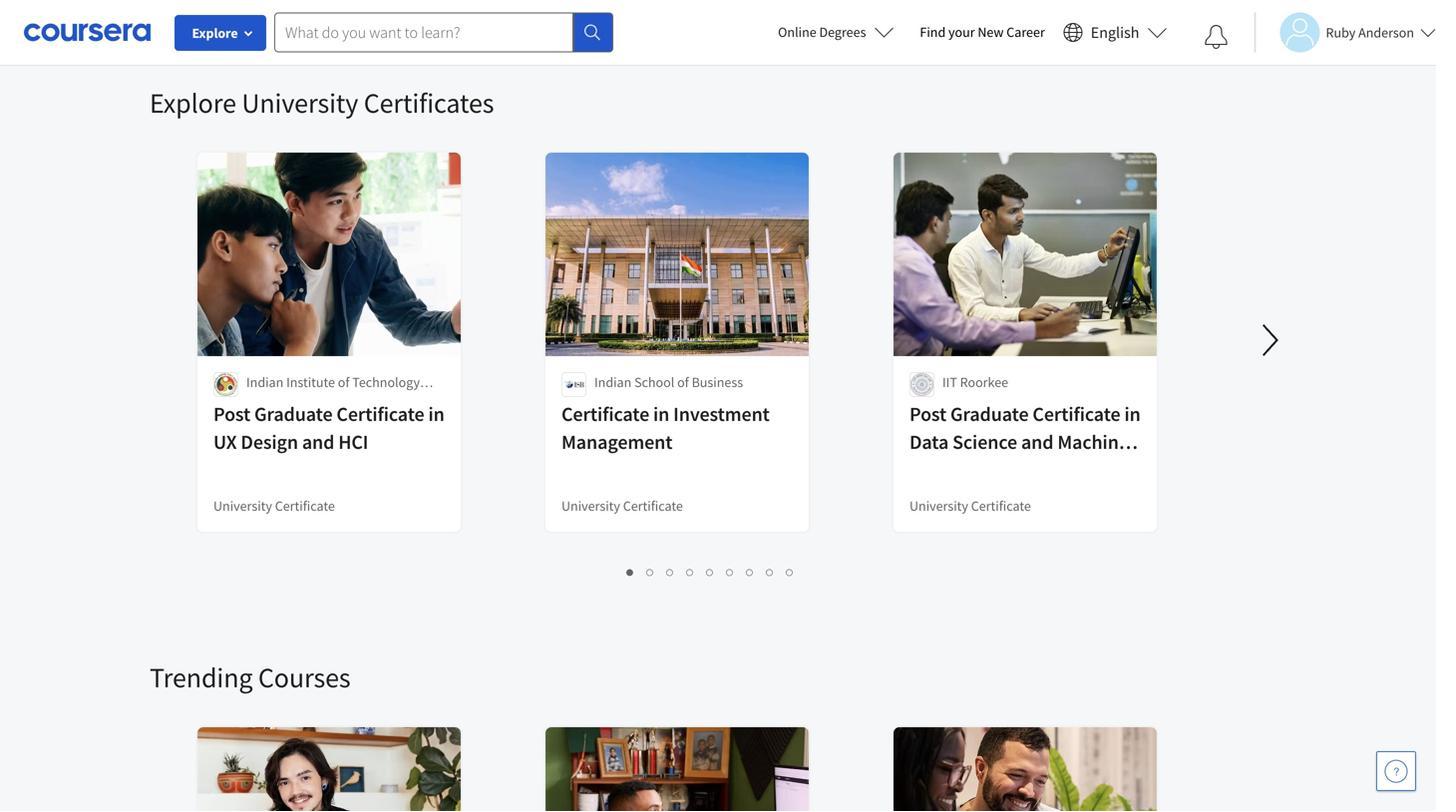 Task type: locate. For each thing, give the bounding box(es) containing it.
and right 'science'
[[1022, 429, 1054, 454]]

explore inside explore 'popup button'
[[192, 24, 238, 42]]

post inside post graduate certificate in data science and machine learning
[[910, 402, 947, 426]]

of right institute
[[338, 373, 350, 391]]

graduate for design
[[254, 402, 333, 426]]

1 in from the left
[[428, 402, 445, 426]]

of for certificate
[[338, 373, 350, 391]]

find your new career link
[[910, 20, 1055, 45]]

certificate up the management
[[562, 402, 650, 426]]

show notifications image
[[1205, 25, 1229, 49]]

science
[[953, 429, 1018, 454]]

university certificate for certificate in investment management
[[562, 497, 683, 515]]

1 horizontal spatial of
[[677, 373, 689, 391]]

in inside post graduate certificate in data science and machine learning
[[1125, 402, 1141, 426]]

management
[[562, 429, 673, 454]]

career
[[1007, 23, 1045, 41]]

1 graduate from the left
[[254, 402, 333, 426]]

2 indian from the left
[[595, 373, 632, 391]]

post up the data
[[910, 402, 947, 426]]

2 post from the left
[[910, 402, 947, 426]]

and for science
[[1022, 429, 1054, 454]]

hci
[[338, 429, 368, 454]]

6 button
[[721, 560, 741, 583]]

university certificate
[[213, 497, 335, 515], [562, 497, 683, 515], [910, 497, 1031, 515]]

certificate inside post graduate certificate in data science and machine learning
[[1033, 402, 1121, 426]]

certificate down the design
[[275, 497, 335, 515]]

ruby
[[1326, 23, 1356, 41]]

indian school of business
[[595, 373, 743, 391]]

certificate in investment management
[[562, 402, 770, 454]]

None search field
[[274, 12, 614, 52]]

list containing 1
[[200, 560, 1222, 583]]

0 horizontal spatial of
[[338, 373, 350, 391]]

indian right indian school of business image
[[595, 373, 632, 391]]

roorkee
[[960, 373, 1009, 391]]

list
[[200, 560, 1222, 583]]

explore inside explore university certificates carousel element
[[150, 85, 236, 120]]

trending
[[150, 660, 253, 695]]

learning
[[910, 457, 984, 482]]

university for post graduate certificate in data science and machine learning
[[910, 497, 969, 515]]

university certificate down the management
[[562, 497, 683, 515]]

in
[[428, 402, 445, 426], [653, 402, 670, 426], [1125, 402, 1141, 426]]

in inside post graduate certificate in ux design and hci
[[428, 402, 445, 426]]

5 button
[[701, 560, 721, 583]]

courses
[[258, 660, 351, 695]]

university
[[242, 85, 358, 120], [213, 497, 272, 515], [562, 497, 620, 515], [910, 497, 969, 515]]

of for investment
[[677, 373, 689, 391]]

3 university certificate from the left
[[910, 497, 1031, 515]]

0 vertical spatial explore
[[192, 24, 238, 42]]

technology
[[352, 373, 420, 391]]

university certificate down the design
[[213, 497, 335, 515]]

university certificate for post graduate certificate in ux design and hci
[[213, 497, 335, 515]]

graduate up 'science'
[[951, 402, 1029, 426]]

iit roorkee
[[943, 373, 1009, 391]]

0 horizontal spatial in
[[428, 402, 445, 426]]

indian up the guwahati
[[246, 373, 284, 391]]

0 horizontal spatial post
[[213, 402, 251, 426]]

explore
[[192, 24, 238, 42], [150, 85, 236, 120]]

post graduate certificate in ux design and hci
[[213, 402, 445, 454]]

post for data
[[910, 402, 947, 426]]

certificate up 'machine'
[[1033, 402, 1121, 426]]

1 indian from the left
[[246, 373, 284, 391]]

university certificate down learning at right bottom
[[910, 497, 1031, 515]]

7
[[747, 562, 755, 581]]

0 horizontal spatial university certificate
[[213, 497, 335, 515]]

indian inside indian institute of technology guwahati
[[246, 373, 284, 391]]

0 horizontal spatial and
[[302, 429, 335, 454]]

graduate
[[254, 402, 333, 426], [951, 402, 1029, 426]]

1 vertical spatial explore
[[150, 85, 236, 120]]

business
[[692, 373, 743, 391]]

graduate down institute
[[254, 402, 333, 426]]

google project management: professional certificate by google, image
[[894, 727, 1158, 811]]

list inside explore university certificates carousel element
[[200, 560, 1222, 583]]

post
[[213, 402, 251, 426], [910, 402, 947, 426]]

2 in from the left
[[653, 402, 670, 426]]

machine
[[1058, 429, 1129, 454]]

1 horizontal spatial indian
[[595, 373, 632, 391]]

in inside certificate in investment management
[[653, 402, 670, 426]]

degrees
[[820, 23, 866, 41]]

1 of from the left
[[338, 373, 350, 391]]

certificate
[[337, 402, 425, 426], [562, 402, 650, 426], [1033, 402, 1121, 426], [275, 497, 335, 515], [623, 497, 683, 515], [971, 497, 1031, 515]]

1 horizontal spatial in
[[653, 402, 670, 426]]

2 university certificate from the left
[[562, 497, 683, 515]]

and
[[302, 429, 335, 454], [1022, 429, 1054, 454]]

0 horizontal spatial graduate
[[254, 402, 333, 426]]

of
[[338, 373, 350, 391], [677, 373, 689, 391]]

explore university certificates
[[150, 85, 494, 120]]

1 horizontal spatial post
[[910, 402, 947, 426]]

0 horizontal spatial indian
[[246, 373, 284, 391]]

of inside indian institute of technology guwahati
[[338, 373, 350, 391]]

3 in from the left
[[1125, 402, 1141, 426]]

graduate for science
[[951, 402, 1029, 426]]

english button
[[1055, 0, 1176, 65]]

post up ux at the left of page
[[213, 402, 251, 426]]

2 of from the left
[[677, 373, 689, 391]]

1 horizontal spatial and
[[1022, 429, 1054, 454]]

coursera image
[[24, 16, 151, 48]]

2 graduate from the left
[[951, 402, 1029, 426]]

1 post from the left
[[213, 402, 251, 426]]

ruby anderson
[[1326, 23, 1415, 41]]

guwahati
[[246, 393, 302, 411]]

indian
[[246, 373, 284, 391], [595, 373, 632, 391]]

1 horizontal spatial university certificate
[[562, 497, 683, 515]]

1 and from the left
[[302, 429, 335, 454]]

and inside post graduate certificate in ux design and hci
[[302, 429, 335, 454]]

post inside post graduate certificate in ux design and hci
[[213, 402, 251, 426]]

certificate down technology
[[337, 402, 425, 426]]

and inside post graduate certificate in data science and machine learning
[[1022, 429, 1054, 454]]

2 horizontal spatial university certificate
[[910, 497, 1031, 515]]

2 and from the left
[[1022, 429, 1054, 454]]

5
[[707, 562, 715, 581]]

graduate inside post graduate certificate in ux design and hci
[[254, 402, 333, 426]]

1 university certificate from the left
[[213, 497, 335, 515]]

2 horizontal spatial in
[[1125, 402, 1141, 426]]

certificate inside certificate in investment management
[[562, 402, 650, 426]]

post for ux
[[213, 402, 251, 426]]

1 horizontal spatial graduate
[[951, 402, 1029, 426]]

and left the hci
[[302, 429, 335, 454]]

indian institute of technology guwahati image
[[213, 372, 238, 397]]

help center image
[[1385, 759, 1409, 783]]

4 button
[[681, 560, 701, 583]]

online degrees
[[778, 23, 866, 41]]

of right school
[[677, 373, 689, 391]]

graduate inside post graduate certificate in data science and machine learning
[[951, 402, 1029, 426]]

7 button
[[741, 560, 761, 583]]

design
[[241, 429, 298, 454]]



Task type: vqa. For each thing, say whether or not it's contained in the screenshot.
4 button
yes



Task type: describe. For each thing, give the bounding box(es) containing it.
trending courses carousel element
[[150, 600, 1437, 811]]

3 button
[[661, 560, 681, 583]]

certificates
[[364, 85, 494, 120]]

certificate inside post graduate certificate in ux design and hci
[[337, 402, 425, 426]]

english
[[1091, 22, 1140, 42]]

4
[[687, 562, 695, 581]]

1
[[627, 562, 635, 581]]

indian for post
[[246, 373, 284, 391]]

investment
[[674, 402, 770, 426]]

online
[[778, 23, 817, 41]]

explore for explore
[[192, 24, 238, 42]]

find your new career
[[920, 23, 1045, 41]]

google cybersecurity professional certificate by google, image
[[198, 727, 462, 811]]

in for post graduate certificate in data science and machine learning
[[1125, 402, 1141, 426]]

explore for explore university certificates
[[150, 85, 236, 120]]

university for post graduate certificate in ux design and hci
[[213, 497, 272, 515]]

iit roorkee image
[[910, 372, 935, 397]]

school
[[635, 373, 675, 391]]

3
[[667, 562, 675, 581]]

and for design
[[302, 429, 335, 454]]

2 button
[[641, 560, 661, 583]]

1 button
[[621, 560, 641, 583]]

in for post graduate certificate in ux design and hci
[[428, 402, 445, 426]]

iit
[[943, 373, 958, 391]]

9 button
[[781, 560, 801, 583]]

find
[[920, 23, 946, 41]]

ruby anderson button
[[1255, 12, 1437, 52]]

indian school of business image
[[562, 372, 587, 397]]

8
[[767, 562, 775, 581]]

post graduate certificate in data science and machine learning
[[910, 402, 1141, 482]]

new
[[978, 23, 1004, 41]]

certificate down learning at right bottom
[[971, 497, 1031, 515]]

ux
[[213, 429, 237, 454]]

6
[[727, 562, 735, 581]]

8 button
[[761, 560, 781, 583]]

explore university certificates carousel element
[[150, 25, 1437, 600]]

9
[[787, 562, 795, 581]]

online degrees button
[[762, 10, 910, 54]]

2
[[647, 562, 655, 581]]

indian for certificate
[[595, 373, 632, 391]]

institute
[[286, 373, 335, 391]]

your
[[949, 23, 975, 41]]

trending courses
[[150, 660, 351, 695]]

indian institute of technology guwahati
[[246, 373, 420, 411]]

next slide image
[[1247, 316, 1295, 364]]

google data analytics professional certificate by google, image
[[546, 727, 810, 811]]

What do you want to learn? text field
[[274, 12, 574, 52]]

certificate up 2 at left
[[623, 497, 683, 515]]

university for certificate in investment management
[[562, 497, 620, 515]]

data
[[910, 429, 949, 454]]

anderson
[[1359, 23, 1415, 41]]

university certificate for post graduate certificate in data science and machine learning
[[910, 497, 1031, 515]]

explore button
[[175, 15, 266, 51]]



